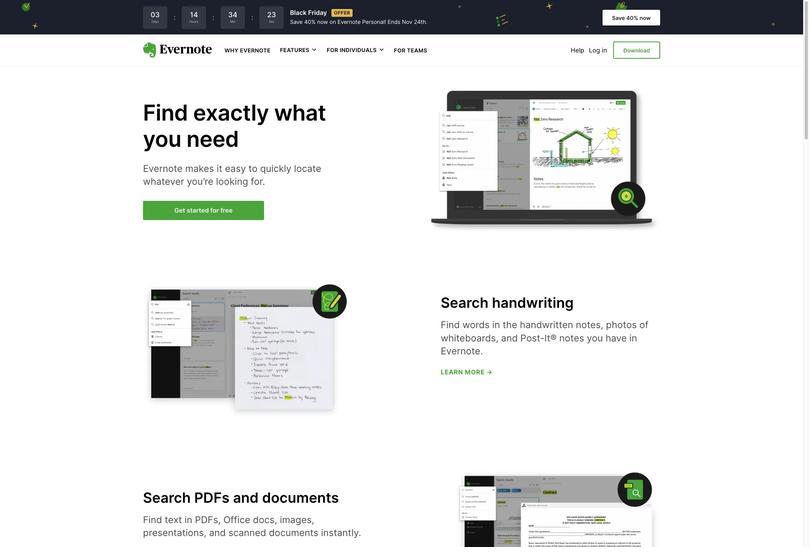 Task type: vqa. For each thing, say whether or not it's contained in the screenshot.
instantly.
yes



Task type: locate. For each thing, give the bounding box(es) containing it.
now for save 40% now
[[640, 14, 651, 21]]

for for for teams
[[394, 47, 406, 54]]

save 40% now link
[[603, 10, 660, 26]]

for
[[327, 47, 338, 53], [394, 47, 406, 54]]

save down black
[[290, 19, 303, 25]]

evernote.
[[441, 346, 483, 357]]

documents up images,
[[262, 489, 339, 507]]

for teams link
[[394, 46, 427, 54]]

log
[[589, 46, 600, 54]]

pdfs,
[[195, 514, 221, 526]]

in right have at the right
[[630, 333, 637, 344]]

for individuals button
[[327, 46, 385, 54]]

for for for individuals
[[327, 47, 338, 53]]

03 days
[[151, 11, 160, 24]]

in right the text
[[185, 514, 192, 526]]

black friday
[[290, 9, 327, 17]]

1 horizontal spatial search
[[441, 294, 489, 312]]

1 vertical spatial documents
[[269, 528, 319, 539]]

0 vertical spatial documents
[[262, 489, 339, 507]]

1 horizontal spatial and
[[233, 489, 259, 507]]

find for find text in pdfs, office docs, images, presentations, and scanned documents instantly.
[[143, 514, 162, 526]]

in inside find text in pdfs, office docs, images, presentations, and scanned documents instantly.
[[185, 514, 192, 526]]

documents down images,
[[269, 528, 319, 539]]

2 horizontal spatial :
[[251, 13, 253, 22]]

0 horizontal spatial you
[[143, 126, 181, 153]]

: left 14 hours
[[174, 13, 176, 22]]

offer
[[334, 10, 350, 16]]

0 vertical spatial find
[[143, 100, 188, 126]]

1 horizontal spatial save
[[612, 14, 625, 21]]

search for search handwriting
[[441, 294, 489, 312]]

quickly
[[260, 163, 292, 174]]

download
[[624, 47, 650, 54]]

why
[[225, 47, 239, 54]]

search pdf evernote feature image
[[457, 470, 660, 548]]

free
[[221, 206, 233, 214]]

0 vertical spatial evernote
[[338, 19, 361, 25]]

now for save 40% now on evernote personal! ends nov 24th.
[[317, 19, 328, 25]]

0 horizontal spatial and
[[209, 528, 226, 539]]

0 horizontal spatial now
[[317, 19, 328, 25]]

2 vertical spatial find
[[143, 514, 162, 526]]

:
[[174, 13, 176, 22], [212, 13, 214, 22], [251, 13, 253, 22]]

→
[[487, 368, 493, 376]]

whatever
[[143, 176, 184, 187]]

black
[[290, 9, 307, 17]]

: left 34 min
[[212, 13, 214, 22]]

you inside the find exactly what you need
[[143, 126, 181, 153]]

find inside the find exactly what you need
[[143, 100, 188, 126]]

notes,
[[576, 319, 604, 331]]

and down "the"
[[501, 333, 518, 344]]

1 horizontal spatial you
[[587, 333, 603, 344]]

documents
[[262, 489, 339, 507], [269, 528, 319, 539]]

1 vertical spatial and
[[233, 489, 259, 507]]

: left 23 sec
[[251, 13, 253, 22]]

1 horizontal spatial :
[[212, 13, 214, 22]]

40%
[[626, 14, 638, 21], [304, 19, 316, 25]]

log in
[[589, 46, 607, 54]]

in
[[602, 46, 607, 54], [492, 319, 500, 331], [630, 333, 637, 344], [185, 514, 192, 526]]

for teams
[[394, 47, 427, 54]]

0 vertical spatial and
[[501, 333, 518, 344]]

help link
[[571, 46, 584, 54]]

save for save 40% now
[[612, 14, 625, 21]]

whiteboards,
[[441, 333, 499, 344]]

14 hours
[[190, 11, 198, 24]]

1 horizontal spatial 40%
[[626, 14, 638, 21]]

search pdfs and documents
[[143, 489, 339, 507]]

more
[[465, 368, 485, 376]]

evernote right "why"
[[240, 47, 271, 54]]

0 horizontal spatial evernote
[[143, 163, 183, 174]]

34
[[228, 11, 237, 19]]

days
[[152, 20, 159, 24]]

save 40% now
[[612, 14, 651, 21]]

1 vertical spatial search
[[143, 489, 191, 507]]

it®
[[545, 333, 557, 344]]

2 : from the left
[[212, 13, 214, 22]]

2 vertical spatial and
[[209, 528, 226, 539]]

help
[[571, 46, 584, 54]]

now up download link
[[640, 14, 651, 21]]

save
[[612, 14, 625, 21], [290, 19, 303, 25]]

1 horizontal spatial for
[[394, 47, 406, 54]]

3 : from the left
[[251, 13, 253, 22]]

03
[[151, 11, 160, 19]]

find exactly what you need
[[143, 100, 326, 153]]

0 horizontal spatial :
[[174, 13, 176, 22]]

log in link
[[589, 46, 607, 54]]

0 vertical spatial you
[[143, 126, 181, 153]]

0 horizontal spatial for
[[327, 47, 338, 53]]

now
[[640, 14, 651, 21], [317, 19, 328, 25]]

find for find words in the handwritten notes, photos of whiteboards, and post-it® notes you have in evernote.
[[441, 319, 460, 331]]

find
[[143, 100, 188, 126], [441, 319, 460, 331], [143, 514, 162, 526]]

0 vertical spatial search
[[441, 294, 489, 312]]

24th.
[[414, 19, 428, 25]]

0 horizontal spatial 40%
[[304, 19, 316, 25]]

1 horizontal spatial now
[[640, 14, 651, 21]]

search up the text
[[143, 489, 191, 507]]

2 horizontal spatial and
[[501, 333, 518, 344]]

have
[[606, 333, 627, 344]]

for left "teams"
[[394, 47, 406, 54]]

and
[[501, 333, 518, 344], [233, 489, 259, 507], [209, 528, 226, 539]]

0 horizontal spatial search
[[143, 489, 191, 507]]

and down pdfs, at the bottom of the page
[[209, 528, 226, 539]]

40% up download link
[[626, 14, 638, 21]]

features
[[280, 47, 310, 53]]

find inside find text in pdfs, office docs, images, presentations, and scanned documents instantly.
[[143, 514, 162, 526]]

ends
[[388, 19, 401, 25]]

2 vertical spatial evernote
[[143, 163, 183, 174]]

search
[[441, 294, 489, 312], [143, 489, 191, 507]]

1 horizontal spatial evernote
[[240, 47, 271, 54]]

0 horizontal spatial save
[[290, 19, 303, 25]]

search for search pdfs and documents
[[143, 489, 191, 507]]

for left individuals
[[327, 47, 338, 53]]

started
[[187, 206, 209, 214]]

and up office
[[233, 489, 259, 507]]

save up download link
[[612, 14, 625, 21]]

looking
[[216, 176, 248, 187]]

text
[[165, 514, 182, 526]]

search up words
[[441, 294, 489, 312]]

evernote makes it easy to quickly locate whatever you're looking for.
[[143, 163, 321, 187]]

now left the on
[[317, 19, 328, 25]]

need
[[187, 126, 239, 153]]

for inside button
[[327, 47, 338, 53]]

min
[[230, 20, 236, 24]]

you
[[143, 126, 181, 153], [587, 333, 603, 344]]

pdfs
[[194, 489, 230, 507]]

1 vertical spatial you
[[587, 333, 603, 344]]

post-
[[521, 333, 545, 344]]

find inside find words in the handwritten notes, photos of whiteboards, and post-it® notes you have in evernote.
[[441, 319, 460, 331]]

evernote down the offer on the left of page
[[338, 19, 361, 25]]

evernote up 'whatever'
[[143, 163, 183, 174]]

40% down black friday in the top left of the page
[[304, 19, 316, 25]]

evernote
[[338, 19, 361, 25], [240, 47, 271, 54], [143, 163, 183, 174]]

learn
[[441, 368, 463, 376]]

1 vertical spatial find
[[441, 319, 460, 331]]



Task type: describe. For each thing, give the bounding box(es) containing it.
handwritten
[[520, 319, 573, 331]]

find text in pdfs, office docs, images, presentations, and scanned documents instantly.
[[143, 514, 361, 539]]

download link
[[613, 41, 660, 59]]

2 horizontal spatial evernote
[[338, 19, 361, 25]]

features button
[[280, 46, 317, 54]]

23 sec
[[267, 11, 276, 24]]

get
[[174, 206, 185, 214]]

handwriting
[[492, 294, 574, 312]]

34 min
[[228, 11, 237, 24]]

search handwriting
[[441, 294, 574, 312]]

evernote inside evernote makes it easy to quickly locate whatever you're looking for.
[[143, 163, 183, 174]]

individuals
[[340, 47, 377, 53]]

office
[[223, 514, 250, 526]]

learn more →
[[441, 368, 493, 376]]

presentations,
[[143, 528, 207, 539]]

23
[[267, 11, 276, 19]]

for individuals
[[327, 47, 377, 53]]

for
[[210, 206, 219, 214]]

docs,
[[253, 514, 277, 526]]

you're
[[187, 176, 214, 187]]

what
[[274, 100, 326, 126]]

1 : from the left
[[174, 13, 176, 22]]

sec
[[269, 20, 275, 24]]

learn more → link
[[441, 368, 493, 376]]

the
[[503, 319, 517, 331]]

you inside find words in the handwritten notes, photos of whiteboards, and post-it® notes you have in evernote.
[[587, 333, 603, 344]]

save for save 40% now on evernote personal! ends nov 24th.
[[290, 19, 303, 25]]

evernote logo image
[[143, 42, 212, 58]]

on
[[330, 19, 336, 25]]

it
[[217, 163, 222, 174]]

photos
[[606, 319, 637, 331]]

locate
[[294, 163, 321, 174]]

14
[[190, 11, 198, 19]]

in left "the"
[[492, 319, 500, 331]]

find for find exactly what you need
[[143, 100, 188, 126]]

find words in the handwritten notes, photos of whiteboards, and post-it® notes you have in evernote.
[[441, 319, 649, 357]]

easy
[[225, 163, 246, 174]]

instantly.
[[321, 528, 361, 539]]

why evernote
[[225, 47, 271, 54]]

evernote search feature showcase image
[[428, 88, 660, 233]]

images,
[[280, 514, 314, 526]]

save 40% now on evernote personal! ends nov 24th.
[[290, 19, 428, 25]]

scanned
[[228, 528, 266, 539]]

why evernote link
[[225, 46, 271, 54]]

40% for save 40% now on evernote personal! ends nov 24th.
[[304, 19, 316, 25]]

get started for free link
[[143, 201, 264, 220]]

and inside find text in pdfs, office docs, images, presentations, and scanned documents instantly.
[[209, 528, 226, 539]]

friday
[[308, 9, 327, 17]]

for.
[[251, 176, 265, 187]]

and inside find words in the handwritten notes, photos of whiteboards, and post-it® notes you have in evernote.
[[501, 333, 518, 344]]

hours
[[190, 20, 198, 24]]

1 vertical spatial evernote
[[240, 47, 271, 54]]

notes
[[559, 333, 584, 344]]

to
[[249, 163, 258, 174]]

handwriting search feature evernote image
[[143, 283, 347, 419]]

documents inside find text in pdfs, office docs, images, presentations, and scanned documents instantly.
[[269, 528, 319, 539]]

personal!
[[362, 19, 386, 25]]

of
[[640, 319, 649, 331]]

40% for save 40% now
[[626, 14, 638, 21]]

nov
[[402, 19, 412, 25]]

makes
[[185, 163, 214, 174]]

exactly
[[193, 100, 269, 126]]

teams
[[407, 47, 427, 54]]

in right log
[[602, 46, 607, 54]]

words
[[463, 319, 490, 331]]

get started for free
[[174, 206, 233, 214]]



